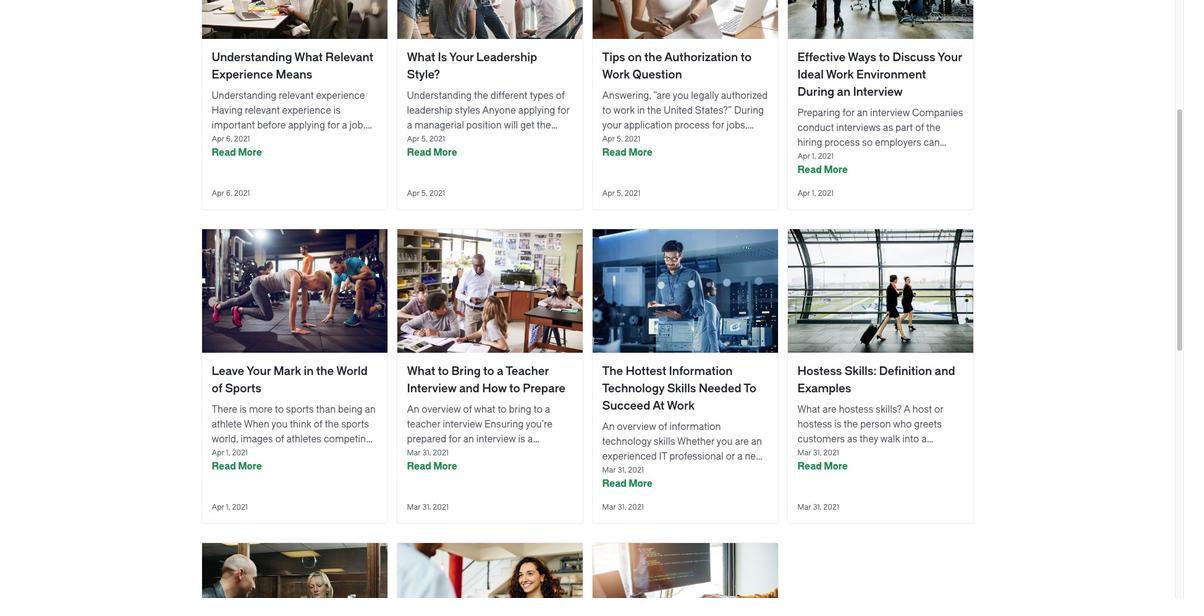Task type: describe. For each thing, give the bounding box(es) containing it.
2021 down restaurant.
[[823, 503, 839, 512]]

an inside there is more to sports than being an athlete when you think of the sports world, images of athletes competing come to mind. however,...
[[365, 404, 376, 415]]

applications,
[[212, 150, 267, 161]]

get inside understanding the different types of leadership styles anyone applying for a managerial position will get the question "what is your leadership style?" from an...
[[520, 120, 534, 131]]

interview inside effective ways to discuss your ideal work environment during an interview
[[853, 85, 903, 99]]

read for hostess skills: definition and examples
[[798, 461, 822, 472]]

3 mar 31, 2021 from the left
[[798, 503, 839, 512]]

legally...
[[602, 150, 637, 161]]

question
[[633, 68, 682, 82]]

apr down applications,
[[212, 189, 224, 198]]

new
[[745, 451, 763, 462]]

2021 down 'from'
[[429, 189, 445, 198]]

of down than
[[314, 419, 322, 430]]

an inside preparing for an interview companies conduct interviews as part of the hiring process so employers can gauge how fit a candidate is for the...
[[857, 108, 868, 119]]

the up styles
[[474, 90, 488, 101]]

to
[[744, 382, 756, 396]]

read for what to bring to a teacher interview and how to prepare
[[407, 461, 431, 472]]

2021 down applications,
[[234, 189, 250, 198]]

environment
[[856, 68, 926, 82]]

your inside the 'answering, "are you legally authorized to work in the united states?" during your application process for jobs, hiring managers may ask "are you legally...'
[[602, 120, 622, 131]]

apr up legally...
[[602, 135, 615, 143]]

process inside preparing for an interview companies conduct interviews as part of the hiring process so employers can gauge how fit a candidate is for the...
[[825, 137, 860, 148]]

more for hostess skills: definition and examples
[[824, 461, 848, 472]]

31, down customers
[[813, 449, 822, 457]]

what for what is your leadership style?
[[407, 51, 435, 64]]

apr down come
[[212, 503, 224, 512]]

host
[[913, 404, 932, 415]]

to left mind.
[[240, 449, 249, 460]]

a up 'you're'
[[545, 404, 550, 415]]

on
[[628, 51, 642, 64]]

there is more to sports than being an athlete when you think of the sports world, images of athletes competing come to mind. however,...
[[212, 404, 376, 460]]

31, down experienced
[[618, 466, 626, 475]]

a up especially
[[528, 434, 533, 445]]

authorized
[[721, 90, 768, 101]]

2021 down prepared
[[433, 449, 449, 457]]

understanding the different types of leadership styles anyone applying for a managerial position will get the question "what is your leadership style?" from an...
[[407, 90, 570, 161]]

2021 down customers
[[823, 449, 839, 457]]

customers
[[798, 434, 845, 445]]

position
[[466, 120, 502, 131]]

2021 down experienced
[[628, 466, 644, 475]]

teacher
[[506, 365, 549, 378]]

of inside understanding the different types of leadership styles anyone applying for a managerial position will get the question "what is your leadership style?" from an...
[[556, 90, 565, 101]]

will inside "understanding relevant experience having relevant experience is important before applying for a job. for a vacancy that receives several applications, employers will need to..."
[[318, 150, 332, 161]]

apr 5, 2021 for what is your leadership style?
[[407, 189, 445, 198]]

jobs,
[[727, 120, 747, 131]]

anyone
[[482, 105, 516, 116]]

a left 'job.'
[[342, 120, 347, 131]]

you're
[[526, 419, 553, 430]]

your inside what is your leadership style?
[[449, 51, 474, 64]]

what are hostess skills? a host or hostess is the person who greets customers as they walk into a restaurant. the hostess finds out...
[[798, 404, 948, 460]]

skills?
[[876, 404, 902, 415]]

what inside understanding what relevant experience means
[[295, 51, 323, 64]]

discuss
[[892, 51, 935, 64]]

needed
[[699, 382, 741, 396]]

what for what to bring to a teacher interview and how to prepare
[[407, 365, 435, 378]]

experienced
[[602, 451, 657, 462]]

to...
[[359, 150, 375, 161]]

to left bring
[[438, 365, 449, 378]]

candidate
[[867, 152, 910, 163]]

what
[[474, 404, 495, 415]]

apr 5, 2021 read more for tips on the authorization to work question
[[602, 135, 653, 158]]

read for the hottest information technology skills needed to succeed at work
[[602, 478, 627, 489]]

you down 'jobs,'
[[733, 135, 750, 146]]

to inside tips on the authorization to work question
[[741, 51, 752, 64]]

1 horizontal spatial leadership
[[507, 135, 553, 146]]

overview for succeed
[[617, 421, 656, 433]]

read for effective ways to discuss your ideal work environment during an interview
[[798, 164, 822, 176]]

when
[[244, 419, 269, 430]]

6, for apr 6, 2021 read more
[[226, 135, 232, 143]]

true careers like education,...
[[407, 464, 533, 475]]

united
[[664, 105, 693, 116]]

important
[[212, 120, 255, 131]]

conduct
[[798, 122, 834, 133]]

the down types
[[537, 120, 551, 131]]

skills
[[667, 382, 696, 396]]

before
[[257, 120, 286, 131]]

an overview of information technology skills whether you are an experienced it professional or a new graduate working to get a leg up in...
[[602, 421, 763, 477]]

apr up style?"
[[407, 135, 420, 143]]

world
[[336, 365, 368, 378]]

understanding relevant experience having relevant experience is important before applying for a job. for a vacancy that receives several applications, employers will need to...
[[212, 90, 375, 161]]

read for tips on the authorization to work question
[[602, 147, 627, 158]]

technology
[[602, 382, 665, 396]]

applying inside understanding the different types of leadership styles anyone applying for a managerial position will get the question "what is your leadership style?" from an...
[[518, 105, 555, 116]]

to right more
[[275, 404, 284, 415]]

receives
[[294, 135, 331, 146]]

apr down world,
[[212, 449, 224, 457]]

and inside what to bring to a teacher interview and how to prepare
[[459, 382, 480, 396]]

2 vertical spatial hostess
[[866, 449, 900, 460]]

finds
[[903, 449, 924, 460]]

read for leave your mark in the world of sports
[[212, 461, 236, 472]]

you inside an overview of information technology skills whether you are an experienced it professional or a new graduate working to get a leg up in...
[[717, 436, 733, 447]]

mar 31, 2021 for succeed
[[602, 503, 644, 512]]

technology
[[602, 436, 651, 447]]

1 vertical spatial sports
[[341, 419, 369, 430]]

"what
[[447, 135, 474, 146]]

whether
[[677, 436, 715, 447]]

1, down come
[[226, 503, 230, 512]]

mar down restaurant.
[[798, 503, 811, 512]]

are inside the "what are hostess skills? a host or hostess is the person who greets customers as they walk into a restaurant. the hostess finds out..."
[[823, 404, 837, 415]]

2021 down come
[[232, 503, 248, 512]]

need
[[334, 150, 356, 161]]

more for leave your mark in the world of sports
[[238, 461, 262, 472]]

2 horizontal spatial mar 31, 2021 read more
[[798, 449, 848, 472]]

2021 left fit
[[818, 152, 834, 161]]

job.
[[349, 120, 365, 131]]

1 horizontal spatial "are
[[714, 135, 731, 146]]

mar down customers
[[798, 449, 811, 457]]

mar down prepared
[[407, 449, 421, 457]]

apr down style?"
[[407, 189, 420, 198]]

of inside an overview of what to bring to a teacher interview ensuring you're prepared for an interview is a daunting task. this is especially true careers like education,...
[[463, 404, 472, 415]]

legally
[[691, 90, 719, 101]]

may
[[676, 135, 695, 146]]

apr down conduct
[[798, 152, 810, 161]]

the inside the "what are hostess skills? a host or hostess is the person who greets customers as they walk into a restaurant. the hostess finds out..."
[[847, 449, 864, 460]]

what for what are hostess skills? a host or hostess is the person who greets customers as they walk into a restaurant. the hostess finds out...
[[798, 404, 820, 415]]

can
[[924, 137, 940, 148]]

graduate
[[602, 466, 641, 477]]

an for what to bring to a teacher interview and how to prepare
[[407, 404, 419, 415]]

preparing for an interview companies conduct interviews as part of the hiring process so employers can gauge how fit a candidate is for the...
[[798, 108, 963, 163]]

apr 6, 2021
[[212, 189, 250, 198]]

understanding for understanding the different types of leadership styles anyone applying for a managerial position will get the question "what is your leadership style?" from an...
[[407, 90, 472, 101]]

a inside preparing for an interview companies conduct interviews as part of the hiring process so employers can gauge how fit a candidate is for the...
[[859, 152, 864, 163]]

to right how at the left bottom
[[509, 382, 520, 396]]

an...
[[462, 150, 480, 161]]

means
[[276, 68, 312, 82]]

is inside there is more to sports than being an athlete when you think of the sports world, images of athletes competing come to mind. however,...
[[240, 404, 247, 415]]

prepared
[[407, 434, 446, 445]]

companies
[[912, 108, 963, 119]]

images
[[241, 434, 273, 445]]

mar 31, 2021 read more for interview
[[407, 449, 457, 472]]

task.
[[448, 449, 468, 460]]

ideal
[[798, 68, 824, 82]]

of up mind.
[[275, 434, 284, 445]]

apr 5, 2021 for tips on the authorization to work question
[[602, 189, 640, 198]]

teacher
[[407, 419, 440, 430]]

you up united
[[673, 90, 689, 101]]

2021 down graduate
[[628, 503, 644, 512]]

to inside effective ways to discuss your ideal work environment during an interview
[[879, 51, 890, 64]]

process inside the 'answering, "are you legally authorized to work in the united states?" during your application process for jobs, hiring managers may ask "are you legally...'
[[675, 120, 710, 131]]

bring
[[451, 365, 481, 378]]

31, down the daunting
[[422, 503, 431, 512]]

world,
[[212, 434, 238, 445]]

will inside understanding the different types of leadership styles anyone applying for a managerial position will get the question "what is your leadership style?" from an...
[[504, 120, 518, 131]]

0 horizontal spatial leadership
[[407, 105, 453, 116]]

an inside effective ways to discuss your ideal work environment during an interview
[[837, 85, 851, 99]]

information
[[669, 365, 733, 378]]

0 horizontal spatial sports
[[286, 404, 314, 415]]

is
[[438, 51, 447, 64]]

come
[[212, 449, 237, 460]]

mind.
[[251, 449, 276, 460]]

what is your leadership style?
[[407, 51, 537, 82]]

an inside an overview of what to bring to a teacher interview ensuring you're prepared for an interview is a daunting task. this is especially true careers like education,...
[[463, 434, 474, 445]]

of inside an overview of information technology skills whether you are an experienced it professional or a new graduate working to get a leg up in...
[[658, 421, 667, 433]]

31, down prepared
[[422, 449, 431, 457]]

of inside preparing for an interview companies conduct interviews as part of the hiring process so employers can gauge how fit a candidate is for the...
[[915, 122, 924, 133]]

apr 1, 2021 read more for effective ways to discuss your ideal work environment during an interview
[[798, 152, 848, 176]]

than
[[316, 404, 336, 415]]

a inside understanding the different types of leadership styles anyone applying for a managerial position will get the question "what is your leadership style?" from an...
[[407, 120, 412, 131]]

an inside an overview of information technology skills whether you are an experienced it professional or a new graduate working to get a leg up in...
[[751, 436, 762, 447]]

2021 up legally...
[[625, 135, 640, 143]]

hiring inside preparing for an interview companies conduct interviews as part of the hiring process so employers can gauge how fit a candidate is for the...
[[798, 137, 822, 148]]

2021 down world,
[[232, 449, 248, 457]]

interview inside what to bring to a teacher interview and how to prepare
[[407, 382, 457, 396]]

to up 'you're'
[[534, 404, 543, 415]]

5, down legally...
[[617, 189, 623, 198]]

is up especially
[[518, 434, 525, 445]]

as inside preparing for an interview companies conduct interviews as part of the hiring process so employers can gauge how fit a candidate is for the...
[[883, 122, 893, 133]]

this
[[470, 449, 489, 460]]

at
[[653, 399, 665, 413]]

apr down gauge
[[798, 189, 810, 198]]

for up interviews
[[842, 108, 855, 119]]

2021 down how
[[818, 189, 834, 198]]

as inside the "what are hostess skills? a host or hostess is the person who greets customers as they walk into a restaurant. the hostess finds out..."
[[847, 434, 857, 445]]

is inside understanding the different types of leadership styles anyone applying for a managerial position will get the question "what is your leadership style?" from an...
[[476, 135, 484, 146]]

during inside effective ways to discuss your ideal work environment during an interview
[[798, 85, 834, 99]]

mar down the daunting
[[407, 503, 421, 512]]

apr 1, 2021 read more for leave your mark in the world of sports
[[212, 449, 262, 472]]

however,...
[[278, 449, 326, 460]]

2021 down true careers like education,...
[[433, 503, 449, 512]]

1 vertical spatial interview
[[443, 419, 482, 430]]

2021 down legally...
[[625, 189, 640, 198]]

is right the 'this'
[[491, 449, 498, 460]]

understanding what relevant experience means
[[212, 51, 373, 82]]

your inside effective ways to discuss your ideal work environment during an interview
[[938, 51, 962, 64]]

an overview of what to bring to a teacher interview ensuring you're prepared for an interview is a daunting task. this is especially true careers like education,...
[[407, 404, 553, 475]]

hostess
[[798, 365, 842, 378]]

apr down legally...
[[602, 189, 615, 198]]

during inside the 'answering, "are you legally authorized to work in the united states?" during your application process for jobs, hiring managers may ask "are you legally...'
[[734, 105, 764, 116]]

to inside an overview of information technology skills whether you are an experienced it professional or a new graduate working to get a leg up in...
[[681, 466, 690, 477]]

are inside an overview of information technology skills whether you are an experienced it professional or a new graduate working to get a leg up in...
[[735, 436, 749, 447]]

0 vertical spatial experience
[[316, 90, 365, 101]]

1, down world,
[[226, 449, 230, 457]]

tips
[[602, 51, 625, 64]]

the inside there is more to sports than being an athlete when you think of the sports world, images of athletes competing come to mind. however,...
[[325, 419, 339, 430]]

answering, "are you legally authorized to work in the united states?" during your application process for jobs, hiring managers may ask "are you legally...
[[602, 90, 768, 161]]

1 vertical spatial hostess
[[798, 419, 832, 430]]

0 vertical spatial hostess
[[839, 404, 873, 415]]

5, down style?"
[[421, 189, 427, 198]]

definition
[[879, 365, 932, 378]]

in inside the 'answering, "are you legally authorized to work in the united states?" during your application process for jobs, hiring managers may ask "are you legally...'
[[637, 105, 645, 116]]

gauge
[[798, 152, 825, 163]]

or inside the "what are hostess skills? a host or hostess is the person who greets customers as they walk into a restaurant. the hostess finds out..."
[[934, 404, 943, 415]]

vacancy
[[236, 135, 272, 146]]



Task type: vqa. For each thing, say whether or not it's contained in the screenshot.


Task type: locate. For each thing, give the bounding box(es) containing it.
2021 down managerial
[[429, 135, 445, 143]]

0 vertical spatial or
[[934, 404, 943, 415]]

is right candidate
[[912, 152, 919, 163]]

read inside apr 6, 2021 read more
[[212, 147, 236, 158]]

more down task.
[[433, 461, 457, 472]]

to inside the 'answering, "are you legally authorized to work in the united states?" during your application process for jobs, hiring managers may ask "are you legally...'
[[602, 105, 611, 116]]

an inside an overview of information technology skills whether you are an experienced it professional or a new graduate working to get a leg up in...
[[602, 421, 615, 433]]

so
[[862, 137, 873, 148]]

how
[[827, 152, 846, 163]]

0 horizontal spatial as
[[847, 434, 857, 445]]

understanding down experience
[[212, 90, 276, 101]]

employers
[[875, 137, 921, 148], [269, 150, 316, 161]]

apr 1, 2021 for leave your mark in the world of sports
[[212, 503, 248, 512]]

the inside the hottest information technology skills needed to succeed at work
[[602, 365, 623, 378]]

to up how at the left bottom
[[483, 365, 494, 378]]

overview up technology
[[617, 421, 656, 433]]

of inside leave your mark in the world of sports
[[212, 382, 222, 396]]

the up 'technology'
[[602, 365, 623, 378]]

in up application
[[637, 105, 645, 116]]

hostess up customers
[[798, 419, 832, 430]]

0 vertical spatial are
[[823, 404, 837, 415]]

0 vertical spatial as
[[883, 122, 893, 133]]

1 horizontal spatial apr 1, 2021
[[798, 189, 834, 198]]

understanding
[[212, 51, 292, 64], [212, 90, 276, 101], [407, 90, 472, 101]]

of
[[556, 90, 565, 101], [915, 122, 924, 133], [212, 382, 222, 396], [463, 404, 472, 415], [314, 419, 322, 430], [658, 421, 667, 433], [275, 434, 284, 445]]

work inside the hottest information technology skills needed to succeed at work
[[667, 399, 695, 413]]

your right is
[[449, 51, 474, 64]]

1 horizontal spatial will
[[504, 120, 518, 131]]

1 horizontal spatial in
[[637, 105, 645, 116]]

read down come
[[212, 461, 236, 472]]

overview
[[422, 404, 461, 415], [617, 421, 656, 433]]

a right fit
[[859, 152, 864, 163]]

mar
[[407, 449, 421, 457], [798, 449, 811, 457], [602, 466, 616, 475], [407, 503, 421, 512], [602, 503, 616, 512], [798, 503, 811, 512]]

read for understanding what relevant experience means
[[212, 147, 236, 158]]

0 horizontal spatial apr 1, 2021
[[212, 503, 248, 512]]

2021 inside apr 6, 2021 read more
[[234, 135, 250, 143]]

for
[[557, 105, 570, 116], [842, 108, 855, 119], [327, 120, 340, 131], [712, 120, 724, 131], [922, 152, 934, 163], [449, 434, 461, 445]]

0 horizontal spatial apr 1, 2021 read more
[[212, 449, 262, 472]]

an up task.
[[463, 434, 474, 445]]

0 vertical spatial get
[[520, 120, 534, 131]]

1 6, from the top
[[226, 135, 232, 143]]

what to bring to a teacher interview and how to prepare
[[407, 365, 566, 396]]

examples
[[798, 382, 851, 396]]

will down anyone
[[504, 120, 518, 131]]

for inside an overview of what to bring to a teacher interview ensuring you're prepared for an interview is a daunting task. this is especially true careers like education,...
[[449, 434, 461, 445]]

sports
[[225, 382, 261, 396]]

1 horizontal spatial are
[[823, 404, 837, 415]]

more for what to bring to a teacher interview and how to prepare
[[433, 461, 457, 472]]

0 vertical spatial will
[[504, 120, 518, 131]]

mark
[[274, 365, 301, 378]]

apr 1, 2021
[[798, 189, 834, 198], [212, 503, 248, 512]]

1 vertical spatial the
[[847, 449, 864, 460]]

more down mind.
[[238, 461, 262, 472]]

person
[[860, 419, 891, 430]]

1 vertical spatial experience
[[282, 105, 331, 116]]

you
[[673, 90, 689, 101], [733, 135, 750, 146], [271, 419, 288, 430], [717, 436, 733, 447]]

answering,
[[602, 90, 651, 101]]

mar down experienced
[[602, 466, 616, 475]]

for inside the 'answering, "are you legally authorized to work in the united states?" during your application process for jobs, hiring managers may ask "are you legally...'
[[712, 120, 724, 131]]

as left part
[[883, 122, 893, 133]]

of left what at bottom
[[463, 404, 472, 415]]

0 horizontal spatial apr 5, 2021
[[407, 189, 445, 198]]

is inside "understanding relevant experience having relevant experience is important before applying for a job. for a vacancy that receives several applications, employers will need to..."
[[333, 105, 341, 116]]

the inside tips on the authorization to work question
[[644, 51, 662, 64]]

0 vertical spatial overview
[[422, 404, 461, 415]]

work
[[613, 105, 635, 116]]

1 vertical spatial will
[[318, 150, 332, 161]]

relevant
[[325, 51, 373, 64]]

0 horizontal spatial apr 5, 2021 read more
[[407, 135, 457, 158]]

that
[[274, 135, 292, 146]]

effective ways to discuss your ideal work environment during an interview
[[798, 51, 962, 99]]

1 apr 5, 2021 from the left
[[407, 189, 445, 198]]

experience up 'job.'
[[316, 90, 365, 101]]

athlete
[[212, 419, 242, 430]]

1 horizontal spatial the
[[847, 449, 864, 460]]

apr 5, 2021
[[407, 189, 445, 198], [602, 189, 640, 198]]

restaurant.
[[798, 449, 845, 460]]

mar 31, 2021 down graduate
[[602, 503, 644, 512]]

will down receives
[[318, 150, 332, 161]]

1 mar 31, 2021 from the left
[[407, 503, 449, 512]]

2 apr 5, 2021 from the left
[[602, 189, 640, 198]]

fit
[[848, 152, 857, 163]]

as
[[883, 122, 893, 133], [847, 434, 857, 445]]

get inside an overview of information technology skills whether you are an experienced it professional or a new graduate working to get a leg up in...
[[692, 466, 706, 477]]

an up preparing
[[837, 85, 851, 99]]

are down the examples
[[823, 404, 837, 415]]

apr 1, 2021 read more down world,
[[212, 449, 262, 472]]

an for the hottest information technology skills needed to succeed at work
[[602, 421, 615, 433]]

overview inside an overview of what to bring to a teacher interview ensuring you're prepared for an interview is a daunting task. this is especially true careers like education,...
[[422, 404, 461, 415]]

authorization
[[664, 51, 738, 64]]

get down types
[[520, 120, 534, 131]]

0 vertical spatial your
[[602, 120, 622, 131]]

hostess down walk
[[866, 449, 900, 460]]

apr 5, 2021 read more
[[407, 135, 457, 158], [602, 135, 653, 158]]

relevant
[[279, 90, 314, 101], [245, 105, 280, 116]]

1 horizontal spatial apr 1, 2021 read more
[[798, 152, 848, 176]]

more for effective ways to discuss your ideal work environment during an interview
[[824, 164, 848, 176]]

0 vertical spatial sports
[[286, 404, 314, 415]]

1 vertical spatial in
[[304, 365, 314, 378]]

5,
[[421, 135, 427, 143], [617, 135, 623, 143], [421, 189, 427, 198], [617, 189, 623, 198]]

process up may
[[675, 120, 710, 131]]

0 horizontal spatial your
[[247, 365, 271, 378]]

an inside an overview of what to bring to a teacher interview ensuring you're prepared for an interview is a daunting task. this is especially true careers like education,...
[[407, 404, 419, 415]]

apr 5, 2021 read more for what is your leadership style?
[[407, 135, 457, 158]]

1 horizontal spatial sports
[[341, 419, 369, 430]]

or inside an overview of information technology skills whether you are an experienced it professional or a new graduate working to get a leg up in...
[[726, 451, 735, 462]]

0 horizontal spatial the
[[602, 365, 623, 378]]

or
[[934, 404, 943, 415], [726, 451, 735, 462]]

more for what is your leadership style?
[[433, 147, 457, 158]]

mar 31, 2021 read more down prepared
[[407, 449, 457, 472]]

sports
[[286, 404, 314, 415], [341, 419, 369, 430]]

sports down being
[[341, 419, 369, 430]]

the left person
[[844, 419, 858, 430]]

a inside what to bring to a teacher interview and how to prepare
[[497, 365, 503, 378]]

mar down graduate
[[602, 503, 616, 512]]

process
[[675, 120, 710, 131], [825, 137, 860, 148]]

skills:
[[845, 365, 877, 378]]

employers down that
[[269, 150, 316, 161]]

0 horizontal spatial are
[[735, 436, 749, 447]]

"are right ask
[[714, 135, 731, 146]]

interview down the environment
[[853, 85, 903, 99]]

professional
[[669, 451, 724, 462]]

31, down graduate
[[618, 503, 626, 512]]

2 vertical spatial interview
[[476, 434, 516, 445]]

style?"
[[407, 150, 436, 161]]

of down leave
[[212, 382, 222, 396]]

mar 31, 2021 read more for to
[[602, 466, 653, 489]]

especially
[[501, 449, 544, 460]]

0 vertical spatial in
[[637, 105, 645, 116]]

and inside hostess skills: definition and examples
[[935, 365, 955, 378]]

0 vertical spatial 6,
[[226, 135, 232, 143]]

0 vertical spatial and
[[935, 365, 955, 378]]

2 6, from the top
[[226, 189, 232, 198]]

6,
[[226, 135, 232, 143], [226, 189, 232, 198]]

understanding inside understanding what relevant experience means
[[212, 51, 292, 64]]

0 vertical spatial the
[[602, 365, 623, 378]]

0 horizontal spatial overview
[[422, 404, 461, 415]]

0 horizontal spatial or
[[726, 451, 735, 462]]

2 mar 31, 2021 from the left
[[602, 503, 644, 512]]

2 horizontal spatial mar 31, 2021
[[798, 503, 839, 512]]

experience
[[316, 90, 365, 101], [282, 105, 331, 116]]

an up new
[[751, 436, 762, 447]]

apr 1, 2021 down gauge
[[798, 189, 834, 198]]

employers inside preparing for an interview companies conduct interviews as part of the hiring process so employers can gauge how fit a candidate is for the...
[[875, 137, 921, 148]]

1 vertical spatial 6,
[[226, 189, 232, 198]]

applying inside "understanding relevant experience having relevant experience is important before applying for a job. for a vacancy that receives several applications, employers will need to..."
[[288, 120, 325, 131]]

31, down restaurant.
[[813, 503, 822, 512]]

a right for
[[229, 135, 234, 146]]

1 vertical spatial as
[[847, 434, 857, 445]]

ask
[[697, 135, 712, 146]]

is up customers
[[834, 419, 842, 430]]

a left new
[[737, 451, 743, 462]]

6, down important at the left top of the page
[[226, 135, 232, 143]]

what down the examples
[[798, 404, 820, 415]]

0 horizontal spatial employers
[[269, 150, 316, 161]]

more down how
[[824, 164, 848, 176]]

overview up teacher
[[422, 404, 461, 415]]

employers inside "understanding relevant experience having relevant experience is important before applying for a job. for a vacancy that receives several applications, employers will need to..."
[[269, 150, 316, 161]]

for down the 'can'
[[922, 152, 934, 163]]

for inside understanding the different types of leadership styles anyone applying for a managerial position will get the question "what is your leadership style?" from an...
[[557, 105, 570, 116]]

applying
[[518, 105, 555, 116], [288, 120, 325, 131]]

1 vertical spatial "are
[[714, 135, 731, 146]]

apr 6, 2021 read more
[[212, 135, 262, 158]]

read down the daunting
[[407, 461, 431, 472]]

0 horizontal spatial mar 31, 2021 read more
[[407, 449, 457, 472]]

0 vertical spatial interview
[[853, 85, 903, 99]]

0 vertical spatial "are
[[653, 90, 671, 101]]

1 vertical spatial relevant
[[245, 105, 280, 116]]

0 horizontal spatial your
[[486, 135, 505, 146]]

athletes
[[286, 434, 321, 445]]

1 vertical spatial your
[[486, 135, 505, 146]]

understanding inside "understanding relevant experience having relevant experience is important before applying for a job. for a vacancy that receives several applications, employers will need to..."
[[212, 90, 276, 101]]

hostess
[[839, 404, 873, 415], [798, 419, 832, 430], [866, 449, 900, 460]]

work inside effective ways to discuss your ideal work environment during an interview
[[826, 68, 854, 82]]

the
[[602, 365, 623, 378], [847, 449, 864, 460]]

more for the hottest information technology skills needed to succeed at work
[[629, 478, 653, 489]]

who
[[893, 419, 912, 430]]

is left more
[[240, 404, 247, 415]]

apr inside apr 6, 2021 read more
[[212, 135, 224, 143]]

apr 1, 2021 for effective ways to discuss your ideal work environment during an interview
[[798, 189, 834, 198]]

1 horizontal spatial apr 5, 2021 read more
[[602, 135, 653, 158]]

1 horizontal spatial during
[[798, 85, 834, 99]]

more for understanding what relevant experience means
[[238, 147, 262, 158]]

it
[[659, 451, 667, 462]]

0 horizontal spatial interview
[[407, 382, 457, 396]]

effective
[[798, 51, 846, 64]]

for
[[212, 135, 226, 146]]

work
[[602, 68, 630, 82], [826, 68, 854, 82], [667, 399, 695, 413]]

understanding for understanding relevant experience having relevant experience is important before applying for a job. for a vacancy that receives several applications, employers will need to...
[[212, 90, 276, 101]]

1 horizontal spatial employers
[[875, 137, 921, 148]]

types
[[530, 90, 554, 101]]

hiring up gauge
[[798, 137, 822, 148]]

0 horizontal spatial will
[[318, 150, 332, 161]]

0 horizontal spatial and
[[459, 382, 480, 396]]

your inside leave your mark in the world of sports
[[247, 365, 271, 378]]

1 horizontal spatial or
[[934, 404, 943, 415]]

managers
[[629, 135, 674, 146]]

1 horizontal spatial interview
[[853, 85, 903, 99]]

1 horizontal spatial applying
[[518, 105, 555, 116]]

0 horizontal spatial get
[[520, 120, 534, 131]]

the inside the "what are hostess skills? a host or hostess is the person who greets customers as they walk into a restaurant. the hostess finds out..."
[[844, 419, 858, 430]]

understanding for understanding what relevant experience means
[[212, 51, 292, 64]]

1, down gauge
[[812, 189, 816, 198]]

leadership down anyone
[[507, 135, 553, 146]]

the inside preparing for an interview companies conduct interviews as part of the hiring process so employers can gauge how fit a candidate is for the...
[[926, 122, 941, 133]]

work inside tips on the authorization to work question
[[602, 68, 630, 82]]

an
[[837, 85, 851, 99], [857, 108, 868, 119], [365, 404, 376, 415], [463, 434, 474, 445], [751, 436, 762, 447]]

0 horizontal spatial work
[[602, 68, 630, 82]]

1 vertical spatial and
[[459, 382, 480, 396]]

interview
[[870, 108, 910, 119], [443, 419, 482, 430], [476, 434, 516, 445]]

prepare
[[523, 382, 566, 396]]

for inside "understanding relevant experience having relevant experience is important before applying for a job. for a vacancy that receives several applications, employers will need to..."
[[327, 120, 340, 131]]

6, inside apr 6, 2021 read more
[[226, 135, 232, 143]]

1 vertical spatial get
[[692, 466, 706, 477]]

to up ensuring
[[498, 404, 507, 415]]

1 vertical spatial an
[[602, 421, 615, 433]]

in...
[[745, 466, 760, 477]]

leadership
[[476, 51, 537, 64]]

read for what is your leadership style?
[[407, 147, 431, 158]]

1 vertical spatial employers
[[269, 150, 316, 161]]

mar 31, 2021 for and
[[407, 503, 449, 512]]

0 horizontal spatial hiring
[[602, 135, 627, 146]]

what inside what is your leadership style?
[[407, 51, 435, 64]]

1 horizontal spatial apr 5, 2021
[[602, 189, 640, 198]]

mar 31, 2021 read more down experienced
[[602, 466, 653, 489]]

0 vertical spatial apr 1, 2021 read more
[[798, 152, 848, 176]]

1 horizontal spatial and
[[935, 365, 955, 378]]

the down "they"
[[847, 449, 864, 460]]

5, up style?"
[[421, 135, 427, 143]]

1 horizontal spatial your
[[449, 51, 474, 64]]

overview inside an overview of information technology skills whether you are an experienced it professional or a new graduate working to get a leg up in...
[[617, 421, 656, 433]]

0 horizontal spatial applying
[[288, 120, 325, 131]]

to up the environment
[[879, 51, 890, 64]]

0 horizontal spatial an
[[407, 404, 419, 415]]

1 horizontal spatial work
[[667, 399, 695, 413]]

apr 1, 2021 down come
[[212, 503, 248, 512]]

to
[[741, 51, 752, 64], [879, 51, 890, 64], [602, 105, 611, 116], [438, 365, 449, 378], [483, 365, 494, 378], [509, 382, 520, 396], [275, 404, 284, 415], [498, 404, 507, 415], [534, 404, 543, 415], [240, 449, 249, 460], [681, 466, 690, 477]]

part
[[895, 122, 913, 133]]

1 vertical spatial are
[[735, 436, 749, 447]]

mar 31, 2021 down the daunting
[[407, 503, 449, 512]]

to left 'work'
[[602, 105, 611, 116]]

1 vertical spatial apr 1, 2021 read more
[[212, 449, 262, 472]]

more for tips on the authorization to work question
[[629, 147, 653, 158]]

understanding down style?
[[407, 90, 472, 101]]

what up style?
[[407, 51, 435, 64]]

you inside there is more to sports than being an athlete when you think of the sports world, images of athletes competing come to mind. however,...
[[271, 419, 288, 430]]

interview inside preparing for an interview companies conduct interviews as part of the hiring process so employers can gauge how fit a candidate is for the...
[[870, 108, 910, 119]]

the inside the 'answering, "are you legally authorized to work in the united states?" during your application process for jobs, hiring managers may ask "are you legally...'
[[647, 105, 661, 116]]

6, for apr 6, 2021
[[226, 189, 232, 198]]

1 horizontal spatial mar 31, 2021 read more
[[602, 466, 653, 489]]

1 apr 5, 2021 read more from the left
[[407, 135, 457, 158]]

hostess skills: definition and examples
[[798, 365, 955, 396]]

applying down types
[[518, 105, 555, 116]]

information
[[670, 421, 721, 433]]

styles
[[455, 105, 480, 116]]

ensuring
[[485, 419, 524, 430]]

0 horizontal spatial in
[[304, 365, 314, 378]]

2 horizontal spatial your
[[938, 51, 962, 64]]

how
[[482, 382, 507, 396]]

overview for and
[[422, 404, 461, 415]]

and right definition
[[935, 365, 955, 378]]

1 horizontal spatial overview
[[617, 421, 656, 433]]

1 horizontal spatial as
[[883, 122, 893, 133]]

0 horizontal spatial "are
[[653, 90, 671, 101]]

the inside leave your mark in the world of sports
[[316, 365, 334, 378]]

understanding inside understanding the different types of leadership styles anyone applying for a managerial position will get the question "what is your leadership style?" from an...
[[407, 90, 472, 101]]

0 vertical spatial leadership
[[407, 105, 453, 116]]

0 horizontal spatial during
[[734, 105, 764, 116]]

0 vertical spatial process
[[675, 120, 710, 131]]

in inside leave your mark in the world of sports
[[304, 365, 314, 378]]

what
[[295, 51, 323, 64], [407, 51, 435, 64], [407, 365, 435, 378], [798, 404, 820, 415]]

the down than
[[325, 419, 339, 430]]

0 horizontal spatial mar 31, 2021
[[407, 503, 449, 512]]

hiring inside the 'answering, "are you legally authorized to work in the united states?" during your application process for jobs, hiring managers may ask "are you legally...'
[[602, 135, 627, 146]]

application
[[624, 120, 672, 131]]

0 vertical spatial applying
[[518, 105, 555, 116]]

0 vertical spatial during
[[798, 85, 834, 99]]

your
[[602, 120, 622, 131], [486, 135, 505, 146]]

a up how at the left bottom
[[497, 365, 503, 378]]

having
[[212, 105, 243, 116]]

1 vertical spatial leadership
[[507, 135, 553, 146]]

is inside preparing for an interview companies conduct interviews as part of the hiring process so employers can gauge how fit a candidate is for the...
[[912, 152, 919, 163]]

into
[[902, 434, 919, 445]]

1 vertical spatial applying
[[288, 120, 325, 131]]

and
[[935, 365, 955, 378], [459, 382, 480, 396]]

apr 1, 2021 read more left fit
[[798, 152, 848, 176]]

apr 5, 2021 down style?"
[[407, 189, 445, 198]]

0 vertical spatial apr 1, 2021
[[798, 189, 834, 198]]

1, left how
[[812, 152, 816, 161]]

0 vertical spatial relevant
[[279, 90, 314, 101]]

5, up legally...
[[617, 135, 623, 143]]

is inside the "what are hostess skills? a host or hostess is the person who greets customers as they walk into a restaurant. the hostess finds out..."
[[834, 419, 842, 430]]

managerial
[[415, 120, 464, 131]]

1 vertical spatial overview
[[617, 421, 656, 433]]

interview down ensuring
[[476, 434, 516, 445]]

2 apr 5, 2021 read more from the left
[[602, 135, 653, 158]]

they
[[860, 434, 878, 445]]

work down skills
[[667, 399, 695, 413]]

1 horizontal spatial process
[[825, 137, 860, 148]]

1 vertical spatial interview
[[407, 382, 457, 396]]

more inside apr 6, 2021 read more
[[238, 147, 262, 158]]

from
[[438, 150, 459, 161]]

a left leg
[[708, 466, 714, 477]]

what inside what to bring to a teacher interview and how to prepare
[[407, 365, 435, 378]]

mar 31, 2021 down restaurant.
[[798, 503, 839, 512]]

up
[[732, 466, 743, 477]]

applying up receives
[[288, 120, 325, 131]]

1 horizontal spatial get
[[692, 466, 706, 477]]

a inside the "what are hostess skills? a host or hostess is the person who greets customers as they walk into a restaurant. the hostess finds out..."
[[921, 434, 927, 445]]

hottest
[[626, 365, 666, 378]]

bring
[[509, 404, 531, 415]]

what inside the "what are hostess skills? a host or hostess is the person who greets customers as they walk into a restaurant. the hostess finds out..."
[[798, 404, 820, 415]]

your down position
[[486, 135, 505, 146]]

your inside understanding the different types of leadership styles anyone applying for a managerial position will get the question "what is your leadership style?" from an...
[[486, 135, 505, 146]]

you left think
[[271, 419, 288, 430]]



